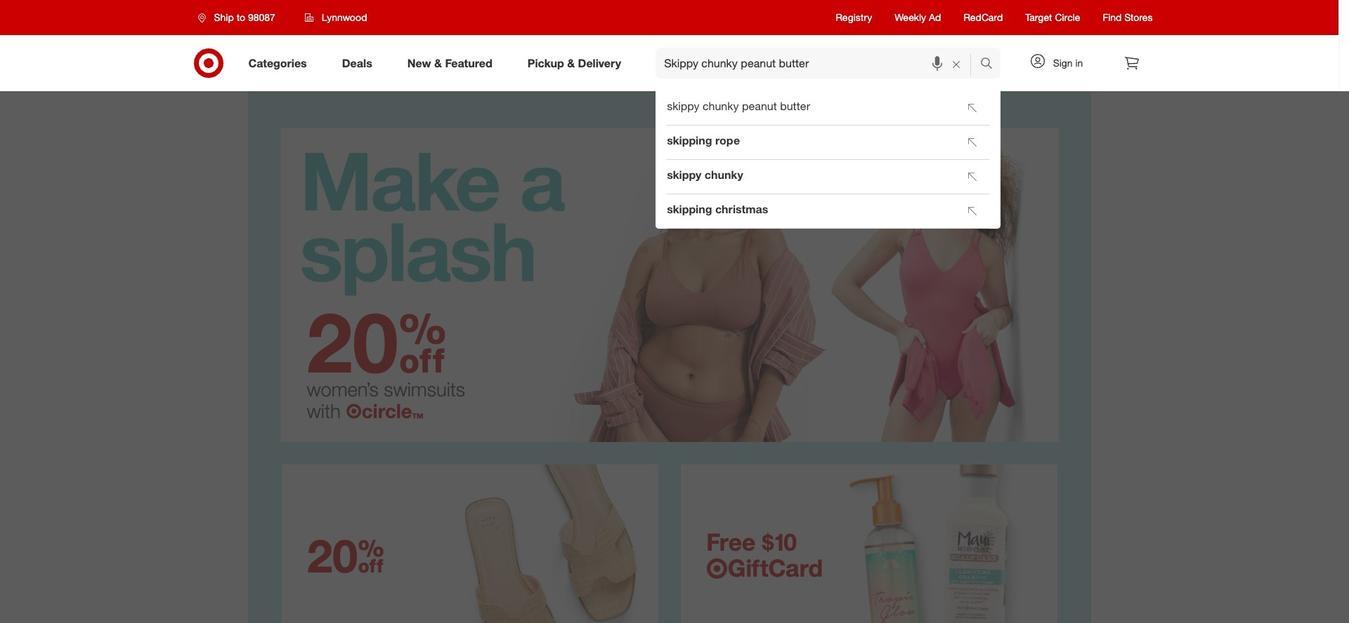 Task type: vqa. For each thing, say whether or not it's contained in the screenshot.
Make A Splash image
yes



Task type: locate. For each thing, give the bounding box(es) containing it.
What can we help you find? suggestions appear below search field
[[656, 48, 983, 79]]



Task type: describe. For each thing, give the bounding box(es) containing it.
make a splash image
[[248, 91, 1091, 443]]



